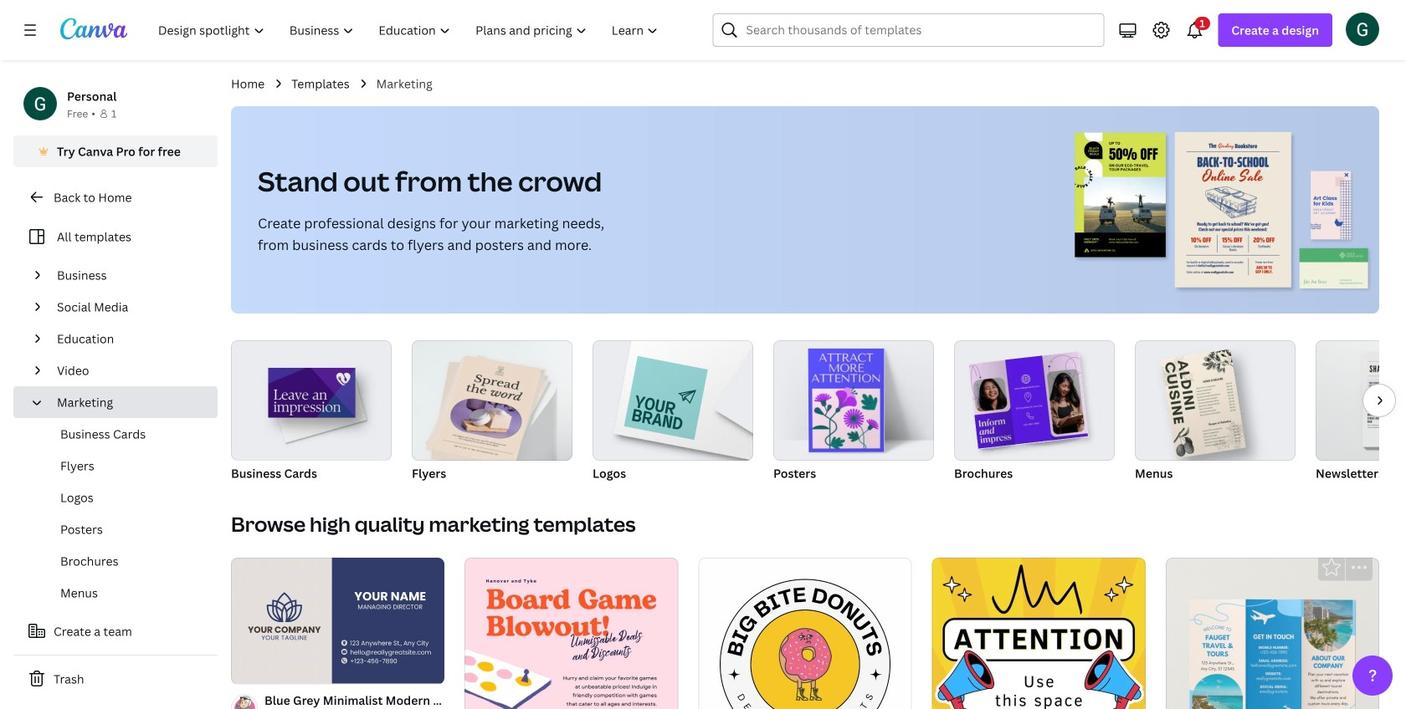 Task type: locate. For each thing, give the bounding box(es) containing it.
logo image
[[593, 341, 753, 461], [624, 356, 708, 440]]

business card image
[[231, 341, 392, 460], [268, 368, 355, 418]]

top level navigation element
[[147, 13, 672, 47]]

bright colorful playful funny donuts food circle logo image
[[698, 558, 912, 710]]

flyer image
[[412, 341, 572, 461], [434, 356, 542, 467]]

newsletter image
[[1316, 341, 1406, 461], [1363, 354, 1406, 448]]

yellow illustrative attention poster image
[[932, 558, 1146, 710]]

menu image
[[1135, 341, 1296, 461], [1161, 349, 1246, 459]]

brochure image
[[954, 341, 1115, 461], [969, 352, 1088, 449]]

pink playful board game product promotion flyer image
[[465, 558, 678, 710]]

None search field
[[713, 13, 1104, 47]]

poster image
[[773, 341, 934, 461], [808, 349, 884, 453]]



Task type: vqa. For each thing, say whether or not it's contained in the screenshot.
"Rose Gold Elegant Monogram Floral Circular Logo"
no



Task type: describe. For each thing, give the bounding box(es) containing it.
stand out from the crowd image
[[1068, 106, 1379, 314]]

blue grey minimalist modern business card image
[[231, 558, 445, 684]]

greg robinson image
[[1346, 12, 1379, 46]]

Search search field
[[746, 14, 1093, 46]]



